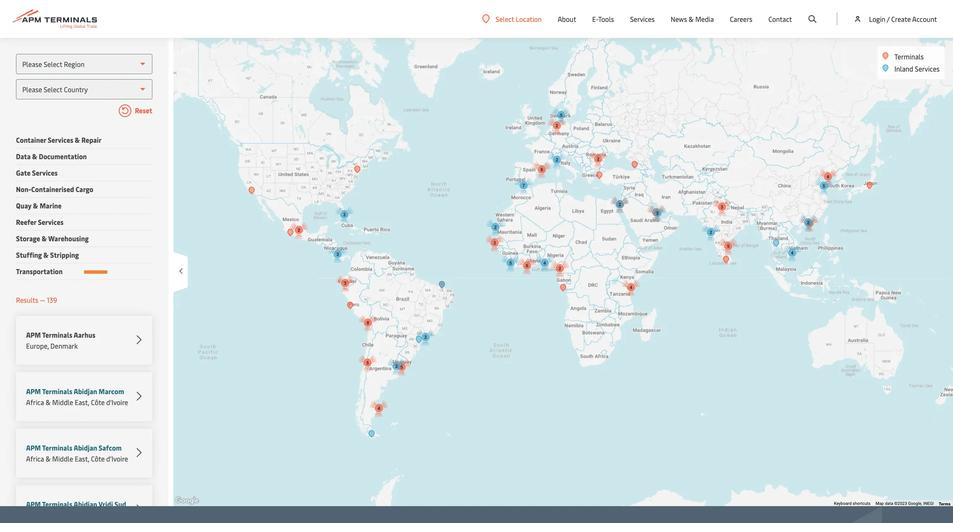 Task type: vqa. For each thing, say whether or not it's contained in the screenshot.


Task type: locate. For each thing, give the bounding box(es) containing it.
0 vertical spatial 6
[[541, 167, 544, 172]]

3 apm from the top
[[26, 443, 41, 453]]

stripping
[[50, 251, 79, 260]]

2 côte from the top
[[91, 454, 105, 464]]

abidjan for marcom
[[74, 387, 97, 396]]

inland
[[895, 64, 914, 73]]

0 vertical spatial africa
[[26, 398, 44, 407]]

keyboard shortcuts
[[835, 501, 871, 506]]

services right tools
[[631, 14, 655, 23]]

africa inside the apm terminals abidjan safcom africa & middle east, côte d'ivoire
[[26, 454, 44, 464]]

e-
[[593, 14, 599, 23]]

data & documentation
[[16, 152, 87, 161]]

tools
[[599, 14, 615, 23]]

1 d'ivoire from the top
[[106, 398, 128, 407]]

©2023
[[895, 501, 908, 506]]

terminals
[[895, 52, 925, 61], [42, 331, 72, 340], [42, 387, 72, 396], [42, 443, 72, 453], [42, 500, 72, 509]]

d'ivoire
[[106, 398, 128, 407], [106, 454, 128, 464]]

services button
[[631, 0, 655, 38]]

terminals for apm terminals aarhus
[[42, 331, 72, 340]]

services up documentation
[[48, 135, 73, 145]]

abidjan left safcom
[[74, 443, 97, 453]]

2 africa from the top
[[26, 454, 44, 464]]

1 côte from the top
[[91, 398, 105, 407]]

storage & warehousing button
[[16, 233, 89, 244]]

côte down safcom
[[91, 454, 105, 464]]

e-tools button
[[593, 0, 615, 38]]

2 middle from the top
[[52, 454, 73, 464]]

2 abidjan from the top
[[74, 443, 97, 453]]

map data ©2023 google, inegi
[[876, 501, 935, 506]]

terminals for apm terminals abidjan marcom
[[42, 387, 72, 396]]

abidjan
[[74, 387, 97, 396], [74, 443, 97, 453], [74, 500, 97, 509]]

gate services button
[[16, 167, 58, 179]]

3 inside 3 4
[[721, 205, 724, 210]]

services for reefer services
[[38, 218, 64, 227]]

results
[[16, 296, 38, 305]]

africa
[[26, 398, 44, 407], [26, 454, 44, 464]]

east, inside apm terminals abidjan marcom africa & middle east, côte d'ivoire
[[75, 398, 89, 407]]

2 vertical spatial abidjan
[[74, 500, 97, 509]]

abidjan inside the apm terminals abidjan safcom africa & middle east, côte d'ivoire
[[74, 443, 97, 453]]

1 vertical spatial 6
[[526, 263, 529, 268]]

7
[[523, 183, 525, 188]]

east,
[[75, 398, 89, 407], [75, 454, 89, 464]]

terminals inside apm terminals abidjan marcom africa & middle east, côte d'ivoire
[[42, 387, 72, 396]]

map
[[876, 501, 885, 506]]

1 abidjan from the top
[[74, 387, 97, 396]]

d'ivoire inside apm terminals abidjan marcom africa & middle east, côte d'ivoire
[[106, 398, 128, 407]]

services
[[631, 14, 655, 23], [916, 64, 940, 73], [48, 135, 73, 145], [32, 168, 58, 177], [38, 218, 64, 227]]

&
[[689, 14, 694, 23], [75, 135, 80, 145], [32, 152, 37, 161], [33, 201, 38, 210], [42, 234, 47, 243], [43, 251, 49, 260], [46, 398, 51, 407], [46, 454, 51, 464]]

0 vertical spatial d'ivoire
[[106, 398, 128, 407]]

stuffing
[[16, 251, 42, 260]]

3 abidjan from the top
[[74, 500, 97, 509]]

côte inside the apm terminals abidjan safcom africa & middle east, côte d'ivoire
[[91, 454, 105, 464]]

data
[[16, 152, 31, 161]]

d'ivoire down safcom
[[106, 454, 128, 464]]

east, inside the apm terminals abidjan safcom africa & middle east, côte d'ivoire
[[75, 454, 89, 464]]

quay
[[16, 201, 31, 210]]

container services & repair
[[16, 135, 102, 145]]

abidjan inside apm terminals abidjan marcom africa & middle east, côte d'ivoire
[[74, 387, 97, 396]]

terms link
[[940, 501, 951, 506]]

apm terminals abidjan vridi sud
[[26, 500, 126, 509]]

apm inside apm terminals abidjan marcom africa & middle east, côte d'ivoire
[[26, 387, 41, 396]]

shortcuts
[[853, 501, 871, 506]]

0 vertical spatial middle
[[52, 398, 73, 407]]

apm for apm terminals abidjan safcom
[[26, 443, 41, 453]]

services inside "button"
[[38, 218, 64, 227]]

africa for apm terminals abidjan safcom africa & middle east, côte d'ivoire
[[26, 454, 44, 464]]

non-
[[16, 185, 31, 194]]

2 apm from the top
[[26, 387, 41, 396]]

non-containerised cargo button
[[16, 184, 93, 195]]

1 east, from the top
[[75, 398, 89, 407]]

apm for apm terminals abidjan marcom
[[26, 387, 41, 396]]

d'ivoire inside the apm terminals abidjan safcom africa & middle east, côte d'ivoire
[[106, 454, 128, 464]]

safcom
[[99, 443, 122, 453]]

8
[[367, 320, 370, 326]]

6
[[541, 167, 544, 172], [526, 263, 529, 268]]

d'ivoire for marcom
[[106, 398, 128, 407]]

services down 'data & documentation' button
[[32, 168, 58, 177]]

2
[[556, 123, 559, 129], [597, 157, 600, 162], [556, 157, 559, 163], [619, 202, 622, 207], [657, 211, 659, 216], [808, 220, 810, 225], [809, 221, 812, 226], [495, 225, 497, 230], [298, 228, 300, 233], [710, 230, 713, 235], [559, 266, 562, 271], [425, 335, 427, 340], [396, 364, 398, 369]]

services down the marine at the top left of the page
[[38, 218, 64, 227]]

services for inland services
[[916, 64, 940, 73]]

1 vertical spatial east,
[[75, 454, 89, 464]]

cargo
[[76, 185, 93, 194]]

contact
[[769, 14, 793, 23]]

1 vertical spatial africa
[[26, 454, 44, 464]]

middle inside apm terminals abidjan marcom africa & middle east, côte d'ivoire
[[52, 398, 73, 407]]

1 vertical spatial côte
[[91, 454, 105, 464]]

map region
[[105, 0, 954, 523]]

1 middle from the top
[[52, 398, 73, 407]]

europe,
[[26, 342, 49, 351]]

1 vertical spatial middle
[[52, 454, 73, 464]]

stuffing & stripping
[[16, 251, 79, 260]]

apm terminals aarhus europe, denmark
[[26, 331, 96, 351]]

2 east, from the top
[[75, 454, 89, 464]]

google,
[[909, 501, 923, 506]]

vridi
[[99, 500, 113, 509]]

middle inside the apm terminals abidjan safcom africa & middle east, côte d'ivoire
[[52, 454, 73, 464]]

0 vertical spatial côte
[[91, 398, 105, 407]]

1 africa from the top
[[26, 398, 44, 407]]

139
[[47, 296, 57, 305]]

abidjan left the vridi
[[74, 500, 97, 509]]

inland services
[[895, 64, 940, 73]]

côte inside apm terminals abidjan marcom africa & middle east, côte d'ivoire
[[91, 398, 105, 407]]

news
[[671, 14, 688, 23]]

4 apm from the top
[[26, 500, 41, 509]]

4 inside 3 4
[[656, 210, 658, 215]]

middle
[[52, 398, 73, 407], [52, 454, 73, 464]]

africa inside apm terminals abidjan marcom africa & middle east, côte d'ivoire
[[26, 398, 44, 407]]

terms
[[940, 501, 951, 506]]

terminals inside the apm terminals abidjan safcom africa & middle east, côte d'ivoire
[[42, 443, 72, 453]]

africa for apm terminals abidjan marcom africa & middle east, côte d'ivoire
[[26, 398, 44, 407]]

services inside button
[[32, 168, 58, 177]]

documentation
[[39, 152, 87, 161]]

apm inside the apm terminals aarhus europe, denmark
[[26, 331, 41, 340]]

services right inland on the right
[[916, 64, 940, 73]]

terminals inside the apm terminals aarhus europe, denmark
[[42, 331, 72, 340]]

abidjan left marcom
[[74, 387, 97, 396]]

1 vertical spatial d'ivoire
[[106, 454, 128, 464]]

3
[[619, 202, 622, 207], [721, 205, 724, 210], [343, 212, 346, 217], [494, 240, 496, 246], [337, 252, 339, 257], [344, 281, 347, 286]]

2 d'ivoire from the top
[[106, 454, 128, 464]]

1 apm from the top
[[26, 331, 41, 340]]

côte
[[91, 398, 105, 407], [91, 454, 105, 464]]

0 vertical spatial abidjan
[[74, 387, 97, 396]]

abidjan for vridi
[[74, 500, 97, 509]]

d'ivoire down marcom
[[106, 398, 128, 407]]

east, for marcom
[[75, 398, 89, 407]]

containerised
[[31, 185, 74, 194]]

1 vertical spatial abidjan
[[74, 443, 97, 453]]

apm inside the apm terminals abidjan safcom africa & middle east, côte d'ivoire
[[26, 443, 41, 453]]

services inside button
[[48, 135, 73, 145]]

0 vertical spatial east,
[[75, 398, 89, 407]]

côte down marcom
[[91, 398, 105, 407]]

& inside the apm terminals abidjan safcom africa & middle east, côte d'ivoire
[[46, 454, 51, 464]]

location
[[516, 14, 542, 23]]

4
[[828, 174, 830, 180], [656, 210, 658, 215], [792, 251, 794, 256], [544, 261, 547, 266], [630, 285, 633, 290], [378, 406, 381, 411]]

media
[[696, 14, 715, 23]]

apm for apm terminals aarhus
[[26, 331, 41, 340]]



Task type: describe. For each thing, give the bounding box(es) containing it.
marine
[[40, 201, 62, 210]]

storage & warehousing
[[16, 234, 89, 243]]

denmark
[[51, 342, 78, 351]]

aarhus
[[74, 331, 96, 340]]

apm terminals abidjan marcom africa & middle east, côte d'ivoire
[[26, 387, 128, 407]]

google image
[[173, 496, 201, 506]]

data
[[886, 501, 894, 506]]

middle for marcom
[[52, 398, 73, 407]]

apm terminals abidjan safcom africa & middle east, côte d'ivoire
[[26, 443, 128, 464]]

careers
[[731, 14, 753, 23]]

careers button
[[731, 0, 753, 38]]

reefer services
[[16, 218, 64, 227]]

warehousing
[[48, 234, 89, 243]]

results — 139
[[16, 296, 57, 305]]

/
[[888, 14, 891, 23]]

côte for marcom
[[91, 398, 105, 407]]

1 horizontal spatial 6
[[541, 167, 544, 172]]

transportation
[[16, 267, 63, 276]]

container services & repair button
[[16, 134, 102, 146]]

d'ivoire for safcom
[[106, 454, 128, 464]]

middle for safcom
[[52, 454, 73, 464]]

select
[[496, 14, 515, 23]]

login / create account link
[[854, 0, 938, 38]]

inegi
[[924, 501, 935, 506]]

about button
[[558, 0, 577, 38]]

non-containerised cargo
[[16, 185, 93, 194]]

storage
[[16, 234, 40, 243]]

create
[[892, 14, 912, 23]]

data & documentation button
[[16, 151, 87, 162]]

news & media button
[[671, 0, 715, 38]]

abidjan for safcom
[[74, 443, 97, 453]]

terminals for apm terminals abidjan safcom
[[42, 443, 72, 453]]

keyboard
[[835, 501, 852, 506]]

select location
[[496, 14, 542, 23]]

east, for safcom
[[75, 454, 89, 464]]

e-tools
[[593, 14, 615, 23]]

keyboard shortcuts button
[[835, 501, 871, 507]]

quay & marine
[[16, 201, 62, 210]]

reefer services button
[[16, 217, 64, 228]]

select location button
[[483, 14, 542, 23]]

container
[[16, 135, 46, 145]]

about
[[558, 14, 577, 23]]

reset button
[[16, 104, 153, 119]]

account
[[913, 14, 938, 23]]

marcom
[[99, 387, 124, 396]]

quay & marine button
[[16, 200, 62, 212]]

apm terminals abidjan vridi sud link
[[16, 485, 153, 523]]

gate services
[[16, 168, 58, 177]]

contact button
[[769, 0, 793, 38]]

—
[[40, 296, 45, 305]]

login / create account
[[870, 14, 938, 23]]

reefer
[[16, 218, 36, 227]]

3 4
[[656, 205, 724, 215]]

services for gate services
[[32, 168, 58, 177]]

reset
[[133, 106, 153, 115]]

& inside apm terminals abidjan marcom africa & middle east, côte d'ivoire
[[46, 398, 51, 407]]

0 horizontal spatial 6
[[526, 263, 529, 268]]

news & media
[[671, 14, 715, 23]]

sud
[[115, 500, 126, 509]]

côte for safcom
[[91, 454, 105, 464]]

services for container services & repair
[[48, 135, 73, 145]]

repair
[[82, 135, 102, 145]]

transportation button
[[16, 266, 63, 277]]

& inside dropdown button
[[689, 14, 694, 23]]

stuffing & stripping button
[[16, 249, 79, 261]]

gate
[[16, 168, 31, 177]]

login
[[870, 14, 886, 23]]



